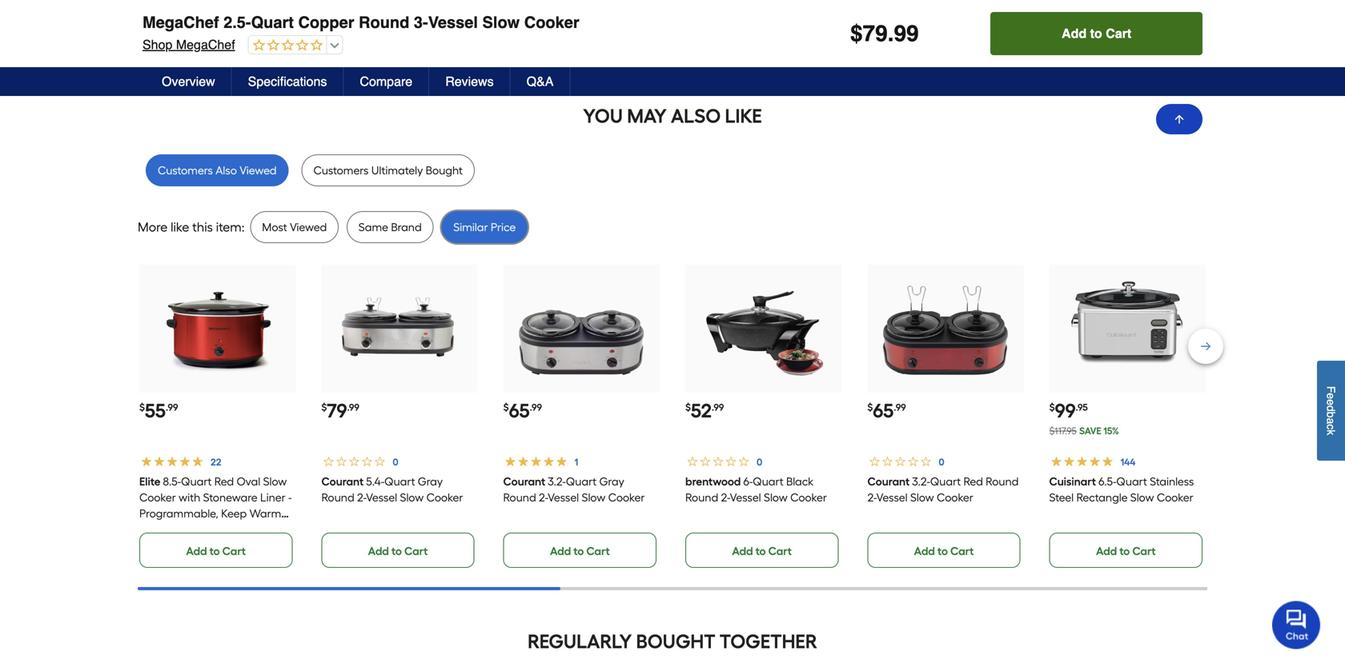 Task type: locate. For each thing, give the bounding box(es) containing it.
customers
[[158, 164, 213, 177], [313, 164, 369, 177]]

warm
[[250, 507, 281, 521]]

add to cart link down 2.5-
[[139, 39, 293, 75]]

a
[[1325, 418, 1338, 424]]

red for 65
[[963, 475, 983, 489]]

2 red from the left
[[963, 475, 983, 489]]

4 2- from the left
[[867, 491, 876, 505]]

gray for 79
[[418, 475, 443, 489]]

1 horizontal spatial $ 65 .99
[[867, 400, 906, 423]]

1 horizontal spatial 99
[[1055, 400, 1076, 423]]

also left like
[[671, 105, 721, 128]]

1 65 list item from the left
[[503, 265, 660, 569]]

slow inside '6.5-quart stainless steel rectangle slow cooker'
[[1130, 491, 1154, 505]]

2- inside 3.2-quart red round 2-vessel slow cooker
[[867, 491, 876, 505]]

may
[[627, 105, 667, 128]]

52
[[691, 400, 712, 423]]

add for add to cart link underneath 2.5-
[[186, 51, 207, 65]]

2-
[[357, 491, 366, 505], [539, 491, 548, 505], [721, 491, 730, 505], [867, 491, 876, 505]]

79
[[863, 21, 888, 46], [327, 400, 347, 423]]

.99 inside $ 52 .99
[[712, 402, 724, 414]]

round
[[359, 13, 409, 32], [986, 475, 1019, 489], [321, 491, 354, 505], [503, 491, 536, 505], [685, 491, 718, 505]]

round inside 3.2-quart red round 2-vessel slow cooker
[[986, 475, 1019, 489]]

also up item
[[216, 164, 237, 177]]

6.5-quart stainless steel rectangle slow cooker
[[1049, 475, 1194, 505]]

add to cart link down 3.2-quart red round 2-vessel slow cooker
[[867, 533, 1021, 569]]

0 horizontal spatial 79
[[327, 400, 347, 423]]

1 horizontal spatial gray
[[599, 475, 624, 489]]

2 horizontal spatial add to cart list item
[[503, 0, 660, 75]]

1 .99 from the left
[[166, 402, 178, 414]]

cooker inside '6.5-quart stainless steel rectangle slow cooker'
[[1157, 491, 1194, 505]]

2 gray from the left
[[599, 475, 624, 489]]

1 3.2- from the left
[[548, 475, 566, 489]]

1 horizontal spatial add to cart list item
[[321, 0, 478, 75]]

1 horizontal spatial red
[[963, 475, 983, 489]]

0 horizontal spatial add to cart list item
[[139, 0, 296, 75]]

quart inside 6-quart black round 2-vessel slow cooker
[[753, 475, 784, 489]]

keep
[[221, 507, 247, 521]]

q&a button
[[511, 67, 570, 96]]

2 horizontal spatial courant
[[867, 475, 910, 489]]

5 .99 from the left
[[894, 402, 906, 414]]

1 vertical spatial 99
[[1055, 400, 1076, 423]]

add to cart link inside 55 "list item"
[[139, 533, 293, 569]]

to inside 55 "list item"
[[209, 545, 220, 559]]

viewed
[[240, 164, 277, 177], [290, 221, 327, 234]]

add to cart for add to cart link above you
[[550, 51, 610, 65]]

steel
[[1049, 491, 1074, 505], [139, 539, 164, 553]]

to for add to cart link over like
[[756, 51, 766, 65]]

0 horizontal spatial courant
[[321, 475, 363, 489]]

0 horizontal spatial viewed
[[240, 164, 277, 177]]

add to cart inside 79 list item
[[368, 545, 428, 559]]

2- for 3.2-quart red round 2-vessel slow cooker
[[867, 491, 876, 505]]

65 list item
[[503, 265, 660, 569], [867, 265, 1024, 569]]

add to cart link down "rectangle"
[[1049, 533, 1203, 569]]

arrow up image
[[1173, 113, 1186, 126]]

customers left ultimately on the left of the page
[[313, 164, 369, 177]]

vessel
[[428, 13, 478, 32], [366, 491, 397, 505], [548, 491, 579, 505], [730, 491, 761, 505], [876, 491, 907, 505]]

slow inside 5.4-quart gray round 2-vessel slow cooker
[[400, 491, 424, 505]]

shop
[[143, 37, 172, 52]]

$ for 5.4-quart gray round 2-vessel slow cooker
[[321, 402, 327, 414]]

79 for .
[[863, 21, 888, 46]]

vessel inside 3.2-quart red round 2-vessel slow cooker
[[876, 491, 907, 505]]

courant for 5.4-quart gray round 2-vessel slow cooker
[[321, 475, 363, 489]]

3.2-
[[548, 475, 566, 489], [912, 475, 930, 489]]

65
[[509, 400, 530, 423], [873, 400, 894, 423]]

stoneware
[[203, 491, 257, 505]]

add inside "52" list item
[[732, 545, 753, 559]]

red inside 8.5-quart red oval slow cooker with stoneware liner - programmable, keep warm setting, gourmet stainless steel model
[[214, 475, 234, 489]]

cart
[[1106, 26, 1131, 41], [222, 51, 246, 65], [404, 51, 428, 65], [586, 51, 610, 65], [768, 51, 792, 65], [222, 545, 246, 559], [404, 545, 428, 559], [586, 545, 610, 559], [768, 545, 792, 559], [950, 545, 974, 559], [1132, 545, 1156, 559]]

add to cart link down 5.4-quart gray round 2-vessel slow cooker
[[321, 533, 475, 569]]

1 vertical spatial stainless
[[230, 523, 274, 537]]

2- inside 6-quart black round 2-vessel slow cooker
[[721, 491, 730, 505]]

$ 79 . 99
[[850, 21, 919, 46]]

quart for 5.4-quart gray round 2-vessel slow cooker
[[384, 475, 415, 489]]

customers for customers also viewed
[[158, 164, 213, 177]]

cooker inside 6-quart black round 2-vessel slow cooker
[[790, 491, 827, 505]]

$ inside $ 55 .99
[[139, 402, 145, 414]]

customers up 'like'
[[158, 164, 213, 177]]

add for add to cart link in "52" list item
[[732, 545, 753, 559]]

slow inside 8.5-quart red oval slow cooker with stoneware liner - programmable, keep warm setting, gourmet stainless steel model
[[263, 475, 287, 489]]

e up b
[[1325, 399, 1338, 406]]

8.5-
[[163, 475, 181, 489]]

d
[[1325, 406, 1338, 412]]

compare button
[[344, 67, 429, 96]]

overview
[[162, 74, 215, 89]]

e
[[1325, 393, 1338, 399], [1325, 399, 1338, 406]]

specifications
[[248, 74, 327, 89]]

.99 for 3.2-quart gray round 2-vessel slow cooker
[[530, 402, 542, 414]]

customers ultimately bought
[[313, 164, 463, 177]]

round inside 3.2-quart gray round 2-vessel slow cooker
[[503, 491, 536, 505]]

add to cart link down the keep
[[139, 533, 293, 569]]

52 list item
[[685, 265, 842, 569]]

vessel inside 3.2-quart gray round 2-vessel slow cooker
[[548, 491, 579, 505]]

1 horizontal spatial 3.2-
[[912, 475, 930, 489]]

.99 inside $ 55 .99
[[166, 402, 178, 414]]

quart for 3.2-quart red round 2-vessel slow cooker
[[930, 475, 961, 489]]

0 horizontal spatial stainless
[[230, 523, 274, 537]]

stainless
[[1150, 475, 1194, 489], [230, 523, 274, 537]]

2 customers from the left
[[313, 164, 369, 177]]

.99 inside $ 79 .99
[[347, 402, 359, 414]]

6-
[[743, 475, 753, 489]]

round for 6-quart black round 2-vessel slow cooker
[[685, 491, 718, 505]]

round inside 5.4-quart gray round 2-vessel slow cooker
[[321, 491, 354, 505]]

quart inside 8.5-quart red oval slow cooker with stoneware liner - programmable, keep warm setting, gourmet stainless steel model
[[181, 475, 212, 489]]

quart inside 3.2-quart red round 2-vessel slow cooker
[[930, 475, 961, 489]]

reviews button
[[429, 67, 511, 96]]

0 horizontal spatial also
[[216, 164, 237, 177]]

3 2- from the left
[[721, 491, 730, 505]]

0 horizontal spatial 65
[[509, 400, 530, 423]]

$ for 6-quart black round 2-vessel slow cooker
[[685, 402, 691, 414]]

5.4-quart gray round 2-vessel slow cooker
[[321, 475, 463, 505]]

1 65 from the left
[[509, 400, 530, 423]]

2- inside 3.2-quart gray round 2-vessel slow cooker
[[539, 491, 548, 505]]

$ 65 .99
[[503, 400, 542, 423], [867, 400, 906, 423]]

cart inside "52" list item
[[768, 545, 792, 559]]

elite
[[139, 475, 160, 489]]

quart inside 3.2-quart gray round 2-vessel slow cooker
[[566, 475, 597, 489]]

2 .99 from the left
[[347, 402, 359, 414]]

0 vertical spatial 79
[[863, 21, 888, 46]]

3 .99 from the left
[[530, 402, 542, 414]]

79 inside list item
[[327, 400, 347, 423]]

red for 55
[[214, 475, 234, 489]]

1 $ 65 .99 from the left
[[503, 400, 542, 423]]

1 vertical spatial steel
[[139, 539, 164, 553]]

$ inside $ 79 .99
[[321, 402, 327, 414]]

1 vertical spatial megachef
[[176, 37, 235, 52]]

viewed right most
[[290, 221, 327, 234]]

regularly bought together heading
[[138, 626, 1207, 658]]

1 gray from the left
[[418, 475, 443, 489]]

compare
[[360, 74, 413, 89]]

.99 for 6-quart black round 2-vessel slow cooker
[[712, 402, 724, 414]]

more
[[138, 220, 168, 235]]

add to cart link up like
[[685, 39, 839, 75]]

red inside 3.2-quart red round 2-vessel slow cooker
[[963, 475, 983, 489]]

0 horizontal spatial $ 65 .99
[[503, 400, 542, 423]]

add for add to cart link over like
[[732, 51, 753, 65]]

megachef
[[143, 13, 219, 32], [176, 37, 235, 52]]

also
[[671, 105, 721, 128], [216, 164, 237, 177]]

add to cart link down 3.2-quart gray round 2-vessel slow cooker
[[503, 533, 657, 569]]

steel down cuisinart
[[1049, 491, 1074, 505]]

gray inside 5.4-quart gray round 2-vessel slow cooker
[[418, 475, 443, 489]]

add to cart link down 6-quart black round 2-vessel slow cooker
[[685, 533, 839, 569]]

1 horizontal spatial customers
[[313, 164, 369, 177]]

4 .99 from the left
[[712, 402, 724, 414]]

.99 for 8.5-quart red oval slow cooker with stoneware liner - programmable, keep warm setting, gourmet stainless steel model
[[166, 402, 178, 414]]

0 vertical spatial also
[[671, 105, 721, 128]]

price
[[491, 221, 516, 234]]

6.5-
[[1099, 475, 1117, 489]]

add to cart link
[[139, 39, 293, 75], [321, 39, 475, 75], [503, 39, 657, 75], [685, 39, 839, 75], [139, 533, 293, 569], [321, 533, 475, 569], [503, 533, 657, 569], [685, 533, 839, 569], [867, 533, 1021, 569], [1049, 533, 1203, 569]]

1 horizontal spatial viewed
[[290, 221, 327, 234]]

2 65 from the left
[[873, 400, 894, 423]]

3.2- inside 3.2-quart red round 2-vessel slow cooker
[[912, 475, 930, 489]]

$ for 3.2-quart gray round 2-vessel slow cooker
[[503, 402, 509, 414]]

to inside 79 list item
[[391, 545, 402, 559]]

add inside 79 list item
[[368, 545, 389, 559]]

e up the d
[[1325, 393, 1338, 399]]

1 horizontal spatial stainless
[[1150, 475, 1194, 489]]

0 horizontal spatial customers
[[158, 164, 213, 177]]

2 3.2- from the left
[[912, 475, 930, 489]]

slow
[[482, 13, 520, 32], [263, 475, 287, 489], [400, 491, 424, 505], [582, 491, 606, 505], [764, 491, 788, 505], [910, 491, 934, 505], [1130, 491, 1154, 505]]

0 horizontal spatial 65 list item
[[503, 265, 660, 569]]

add to cart inside 55 "list item"
[[186, 545, 246, 559]]

$ 52 .99
[[685, 400, 724, 423]]

99
[[894, 21, 919, 46], [1055, 400, 1076, 423]]

2 $ 65 .99 from the left
[[867, 400, 906, 423]]

$ inside $ 52 .99
[[685, 402, 691, 414]]

0 vertical spatial steel
[[1049, 491, 1074, 505]]

vessel inside 5.4-quart gray round 2-vessel slow cooker
[[366, 491, 397, 505]]

add
[[1062, 26, 1087, 41], [186, 51, 207, 65], [368, 51, 389, 65], [550, 51, 571, 65], [732, 51, 753, 65], [186, 545, 207, 559], [368, 545, 389, 559], [550, 545, 571, 559], [732, 545, 753, 559], [914, 545, 935, 559], [1096, 545, 1117, 559]]

0 horizontal spatial gray
[[418, 475, 443, 489]]

add inside 99 list item
[[1096, 545, 1117, 559]]

megachef up the shop megachef
[[143, 13, 219, 32]]

regularly
[[528, 631, 632, 654]]

f e e d b a c k button
[[1317, 361, 1345, 461]]

quart inside '6.5-quart stainless steel rectangle slow cooker'
[[1117, 475, 1147, 489]]

to
[[1090, 26, 1102, 41], [209, 51, 220, 65], [391, 51, 402, 65], [573, 51, 584, 65], [756, 51, 766, 65], [209, 545, 220, 559], [391, 545, 402, 559], [573, 545, 584, 559], [756, 545, 766, 559], [938, 545, 948, 559], [1120, 545, 1130, 559]]

add inside 55 "list item"
[[186, 545, 207, 559]]

megachef down 2.5-
[[176, 37, 235, 52]]

1 courant from the left
[[321, 475, 363, 489]]

liner
[[260, 491, 286, 505]]

add to cart
[[1062, 26, 1131, 41], [186, 51, 246, 65], [368, 51, 428, 65], [550, 51, 610, 65], [732, 51, 792, 65], [186, 545, 246, 559], [368, 545, 428, 559], [550, 545, 610, 559], [732, 545, 792, 559], [914, 545, 974, 559], [1096, 545, 1156, 559]]

0 horizontal spatial red
[[214, 475, 234, 489]]

elite 8.5-quart red oval slow cooker with stoneware liner - programmable, keep warm setting, gourmet stainless steel model image
[[155, 267, 280, 392]]

quart for 8.5-quart red oval slow cooker with stoneware liner - programmable, keep warm setting, gourmet stainless steel model
[[181, 475, 212, 489]]

gray inside 3.2-quart gray round 2-vessel slow cooker
[[599, 475, 624, 489]]

55 list item
[[139, 265, 296, 569]]

.99
[[166, 402, 178, 414], [347, 402, 359, 414], [530, 402, 542, 414], [712, 402, 724, 414], [894, 402, 906, 414]]

viewed up :
[[240, 164, 277, 177]]

1 vertical spatial also
[[216, 164, 237, 177]]

to inside "52" list item
[[756, 545, 766, 559]]

courant 3.2-quart gray round 2-vessel slow cooker image
[[519, 267, 644, 392]]

3 courant from the left
[[867, 475, 910, 489]]

add to cart for add to cart link in 99 list item
[[1096, 545, 1156, 559]]

1 red from the left
[[214, 475, 234, 489]]

1 vertical spatial 79
[[327, 400, 347, 423]]

round inside 6-quart black round 2-vessel slow cooker
[[685, 491, 718, 505]]

3.2- inside 3.2-quart gray round 2-vessel slow cooker
[[548, 475, 566, 489]]

3.2- for red
[[912, 475, 930, 489]]

1 2- from the left
[[357, 491, 366, 505]]

add to cart for add to cart link over like
[[732, 51, 792, 65]]

gray
[[418, 475, 443, 489], [599, 475, 624, 489]]

steel down setting,
[[139, 539, 164, 553]]

cooker inside 3.2-quart red round 2-vessel slow cooker
[[937, 491, 973, 505]]

2 courant from the left
[[503, 475, 546, 489]]

regularly bought together
[[528, 631, 817, 654]]

1 horizontal spatial 79
[[863, 21, 888, 46]]

like
[[725, 105, 762, 128]]

quart
[[251, 13, 294, 32], [181, 475, 212, 489], [384, 475, 415, 489], [566, 475, 597, 489], [753, 475, 784, 489], [930, 475, 961, 489], [1117, 475, 1147, 489]]

quart inside 5.4-quart gray round 2-vessel slow cooker
[[384, 475, 415, 489]]

0 vertical spatial 99
[[894, 21, 919, 46]]

0 vertical spatial stainless
[[1150, 475, 1194, 489]]

brand
[[391, 221, 422, 234]]

1 horizontal spatial 65
[[873, 400, 894, 423]]

courant for 3.2-quart red round 2-vessel slow cooker
[[867, 475, 910, 489]]

0 horizontal spatial steel
[[139, 539, 164, 553]]

to for add to cart link above you
[[573, 51, 584, 65]]

you
[[583, 105, 623, 128]]

1 customers from the left
[[158, 164, 213, 177]]

65 for 3.2-quart red round 2-vessel slow cooker
[[873, 400, 894, 423]]

to for add to cart link inside the 79 list item
[[391, 545, 402, 559]]

0 horizontal spatial 3.2-
[[548, 475, 566, 489]]

cart inside 55 "list item"
[[222, 545, 246, 559]]

to inside 99 list item
[[1120, 545, 1130, 559]]

vessel for 3.2-quart red round 2-vessel slow cooker
[[876, 491, 907, 505]]

similar
[[453, 221, 488, 234]]

1 e from the top
[[1325, 393, 1338, 399]]

$
[[850, 21, 863, 46], [139, 402, 145, 414], [321, 402, 327, 414], [503, 402, 509, 414], [685, 402, 691, 414], [867, 402, 873, 414], [1049, 402, 1055, 414]]

0 vertical spatial viewed
[[240, 164, 277, 177]]

stainless right 6.5-
[[1150, 475, 1194, 489]]

1 horizontal spatial 65 list item
[[867, 265, 1024, 569]]

shop megachef
[[143, 37, 235, 52]]

2 2- from the left
[[539, 491, 548, 505]]

round for 3.2-quart red round 2-vessel slow cooker
[[986, 475, 1019, 489]]

$ 65 .99 for 3.2-quart gray round 2-vessel slow cooker
[[503, 400, 542, 423]]

vessel inside 6-quart black round 2-vessel slow cooker
[[730, 491, 761, 505]]

courant
[[321, 475, 363, 489], [503, 475, 546, 489], [867, 475, 910, 489]]

$ inside $ 99 .95
[[1049, 402, 1055, 414]]

courant inside 79 list item
[[321, 475, 363, 489]]

.99 for 5.4-quart gray round 2-vessel slow cooker
[[347, 402, 359, 414]]

add to cart link inside "52" list item
[[685, 533, 839, 569]]

1 horizontal spatial steel
[[1049, 491, 1074, 505]]

add to cart inside "52" list item
[[732, 545, 792, 559]]

same brand
[[359, 221, 422, 234]]

2- for 3.2-quart gray round 2-vessel slow cooker
[[539, 491, 548, 505]]

$ 55 .99
[[139, 400, 178, 423]]

stainless down warm
[[230, 523, 274, 537]]

steel inside '6.5-quart stainless steel rectangle slow cooker'
[[1049, 491, 1074, 505]]

.99 for 3.2-quart red round 2-vessel slow cooker
[[894, 402, 906, 414]]

1 horizontal spatial courant
[[503, 475, 546, 489]]

2.5-
[[223, 13, 251, 32]]

55
[[145, 400, 166, 423]]

add to cart for add to cart link inside the 79 list item
[[368, 545, 428, 559]]

add to cart inside 99 list item
[[1096, 545, 1156, 559]]

1 add to cart list item from the left
[[139, 0, 296, 75]]

add to cart list item
[[139, 0, 296, 75], [321, 0, 478, 75], [503, 0, 660, 75]]

to for add to cart link underneath '3-'
[[391, 51, 402, 65]]

add to cart for add to cart link in 55 "list item"
[[186, 545, 246, 559]]

2- inside 5.4-quart gray round 2-vessel slow cooker
[[357, 491, 366, 505]]



Task type: describe. For each thing, give the bounding box(es) containing it.
add to cart for add to cart link underneath 3.2-quart gray round 2-vessel slow cooker
[[550, 545, 610, 559]]

cooker inside 5.4-quart gray round 2-vessel slow cooker
[[426, 491, 463, 505]]

cart inside 79 list item
[[404, 545, 428, 559]]

add for add to cart link under 3.2-quart red round 2-vessel slow cooker
[[914, 545, 935, 559]]

2 65 list item from the left
[[867, 265, 1024, 569]]

stainless inside '6.5-quart stainless steel rectangle slow cooker'
[[1150, 475, 1194, 489]]

customers also viewed
[[158, 164, 277, 177]]

1 vertical spatial viewed
[[290, 221, 327, 234]]

quart for 6-quart black round 2-vessel slow cooker
[[753, 475, 784, 489]]

f e e d b a c k
[[1325, 386, 1338, 436]]

gray for 65
[[599, 475, 624, 489]]

brentwood 6-quart black round 2-vessel slow cooker image
[[701, 267, 826, 392]]

8.5-quart red oval slow cooker with stoneware liner - programmable, keep warm setting, gourmet stainless steel model
[[139, 475, 292, 553]]

black
[[786, 475, 814, 489]]

2 add to cart list item from the left
[[321, 0, 478, 75]]

79 for .99
[[327, 400, 347, 423]]

save
[[1079, 426, 1101, 437]]

courant for 3.2-quart gray round 2-vessel slow cooker
[[503, 475, 546, 489]]

same
[[359, 221, 388, 234]]

model
[[167, 539, 198, 553]]

vessel for 5.4-quart gray round 2-vessel slow cooker
[[366, 491, 397, 505]]

copper
[[298, 13, 354, 32]]

2- for 6-quart black round 2-vessel slow cooker
[[721, 491, 730, 505]]

$117.95 save 15%
[[1049, 426, 1119, 437]]

quart for 3.2-quart gray round 2-vessel slow cooker
[[566, 475, 597, 489]]

3.2-quart red round 2-vessel slow cooker
[[867, 475, 1019, 505]]

steel inside 8.5-quart red oval slow cooker with stoneware liner - programmable, keep warm setting, gourmet stainless steel model
[[139, 539, 164, 553]]

courant 3.2-quart red round 2-vessel slow cooker image
[[883, 267, 1008, 392]]

together
[[720, 631, 817, 654]]

add to cart for add to cart link under 3.2-quart red round 2-vessel slow cooker
[[914, 545, 974, 559]]

slow inside 3.2-quart red round 2-vessel slow cooker
[[910, 491, 934, 505]]

add to cart for add to cart link in "52" list item
[[732, 545, 792, 559]]

courant 5.4-quart gray round 2-vessel slow cooker image
[[337, 267, 462, 392]]

3.2- for gray
[[548, 475, 566, 489]]

to for add to cart link in "52" list item
[[756, 545, 766, 559]]

chat invite button image
[[1272, 601, 1321, 650]]

to for add to cart link underneath 3.2-quart gray round 2-vessel slow cooker
[[573, 545, 584, 559]]

79 list item
[[321, 265, 478, 569]]

reviews
[[445, 74, 494, 89]]

most
[[262, 221, 287, 234]]

quart for 6.5-quart stainless steel rectangle slow cooker
[[1117, 475, 1147, 489]]

add to cart link down '3-'
[[321, 39, 475, 75]]

to for add to cart link in 55 "list item"
[[209, 545, 220, 559]]

add for add to cart link in 99 list item
[[1096, 545, 1117, 559]]

1 horizontal spatial also
[[671, 105, 721, 128]]

add for add to cart link inside the 79 list item
[[368, 545, 389, 559]]

setting,
[[139, 523, 178, 537]]

add to cart for add to cart link underneath 2.5-
[[186, 51, 246, 65]]

.
[[888, 21, 894, 46]]

ultimately
[[371, 164, 423, 177]]

cart inside button
[[1106, 26, 1131, 41]]

most viewed
[[262, 221, 327, 234]]

add for add to cart link underneath 3.2-quart gray round 2-vessel slow cooker
[[550, 545, 571, 559]]

$ for 3.2-quart red round 2-vessel slow cooker
[[867, 402, 873, 414]]

like
[[171, 220, 189, 235]]

add to cart link inside 99 list item
[[1049, 533, 1203, 569]]

rectangle
[[1077, 491, 1128, 505]]

$ 65 .99 for 3.2-quart red round 2-vessel slow cooker
[[867, 400, 906, 423]]

with
[[179, 491, 200, 505]]

brentwood
[[685, 475, 741, 489]]

2- for 5.4-quart gray round 2-vessel slow cooker
[[357, 491, 366, 505]]

6-quart black round 2-vessel slow cooker
[[685, 475, 827, 505]]

$117.95
[[1049, 426, 1077, 437]]

5.4-
[[366, 475, 384, 489]]

similar price
[[453, 221, 516, 234]]

cuisinart
[[1049, 475, 1096, 489]]

bought
[[636, 631, 715, 654]]

.95
[[1076, 402, 1088, 414]]

megachef 2.5-quart copper round 3-vessel slow cooker
[[143, 13, 579, 32]]

f
[[1325, 386, 1338, 393]]

zero stars image
[[249, 38, 323, 53]]

gourmet
[[181, 523, 227, 537]]

to for add to cart link under 3.2-quart red round 2-vessel slow cooker
[[938, 545, 948, 559]]

overview button
[[146, 67, 232, 96]]

3.2-quart gray round 2-vessel slow cooker
[[503, 475, 645, 505]]

-
[[288, 491, 292, 505]]

round for 3.2-quart gray round 2-vessel slow cooker
[[503, 491, 536, 505]]

q&a
[[527, 74, 554, 89]]

oval
[[237, 475, 260, 489]]

cart inside 99 list item
[[1132, 545, 1156, 559]]

$ for 8.5-quart red oval slow cooker with stoneware liner - programmable, keep warm setting, gourmet stainless steel model
[[139, 402, 145, 414]]

b
[[1325, 412, 1338, 418]]

0 horizontal spatial 99
[[894, 21, 919, 46]]

65 for 3.2-quart gray round 2-vessel slow cooker
[[509, 400, 530, 423]]

add to cart link up you
[[503, 39, 657, 75]]

cuisinart 6.5-quart stainless steel rectangle slow cooker image
[[1065, 267, 1190, 392]]

add to cart link inside 79 list item
[[321, 533, 475, 569]]

item
[[216, 220, 242, 235]]

programmable,
[[139, 507, 218, 521]]

add to cart for add to cart link underneath '3-'
[[368, 51, 428, 65]]

more like this item :
[[138, 220, 245, 235]]

this
[[192, 220, 213, 235]]

3 add to cart list item from the left
[[503, 0, 660, 75]]

$ 79 .99
[[321, 400, 359, 423]]

99 list item
[[1049, 265, 1206, 569]]

15%
[[1104, 426, 1119, 437]]

2 e from the top
[[1325, 399, 1338, 406]]

specifications button
[[232, 67, 344, 96]]

0 vertical spatial megachef
[[143, 13, 219, 32]]

add to cart button
[[991, 12, 1203, 55]]

to for add to cart link underneath 2.5-
[[209, 51, 220, 65]]

99 inside list item
[[1055, 400, 1076, 423]]

customers for customers ultimately bought
[[313, 164, 369, 177]]

vessel for 6-quart black round 2-vessel slow cooker
[[730, 491, 761, 505]]

add for add to cart link above you
[[550, 51, 571, 65]]

add inside button
[[1062, 26, 1087, 41]]

round for 5.4-quart gray round 2-vessel slow cooker
[[321, 491, 354, 505]]

c
[[1325, 424, 1338, 430]]

slow inside 6-quart black round 2-vessel slow cooker
[[764, 491, 788, 505]]

cooker inside 8.5-quart red oval slow cooker with stoneware liner - programmable, keep warm setting, gourmet stainless steel model
[[139, 491, 176, 505]]

add for add to cart link in 55 "list item"
[[186, 545, 207, 559]]

k
[[1325, 430, 1338, 436]]

$ 99 .95
[[1049, 400, 1088, 423]]

you may also like
[[583, 105, 762, 128]]

to inside button
[[1090, 26, 1102, 41]]

add to cart inside add to cart button
[[1062, 26, 1131, 41]]

:
[[242, 220, 245, 235]]

slow inside 3.2-quart gray round 2-vessel slow cooker
[[582, 491, 606, 505]]

3-
[[414, 13, 428, 32]]

bought
[[426, 164, 463, 177]]

cooker inside 3.2-quart gray round 2-vessel slow cooker
[[608, 491, 645, 505]]

to for add to cart link in 99 list item
[[1120, 545, 1130, 559]]

stainless inside 8.5-quart red oval slow cooker with stoneware liner - programmable, keep warm setting, gourmet stainless steel model
[[230, 523, 274, 537]]

add for add to cart link underneath '3-'
[[368, 51, 389, 65]]

vessel for 3.2-quart gray round 2-vessel slow cooker
[[548, 491, 579, 505]]



Task type: vqa. For each thing, say whether or not it's contained in the screenshot.
"PRIME KITCHEN CABINETS"
no



